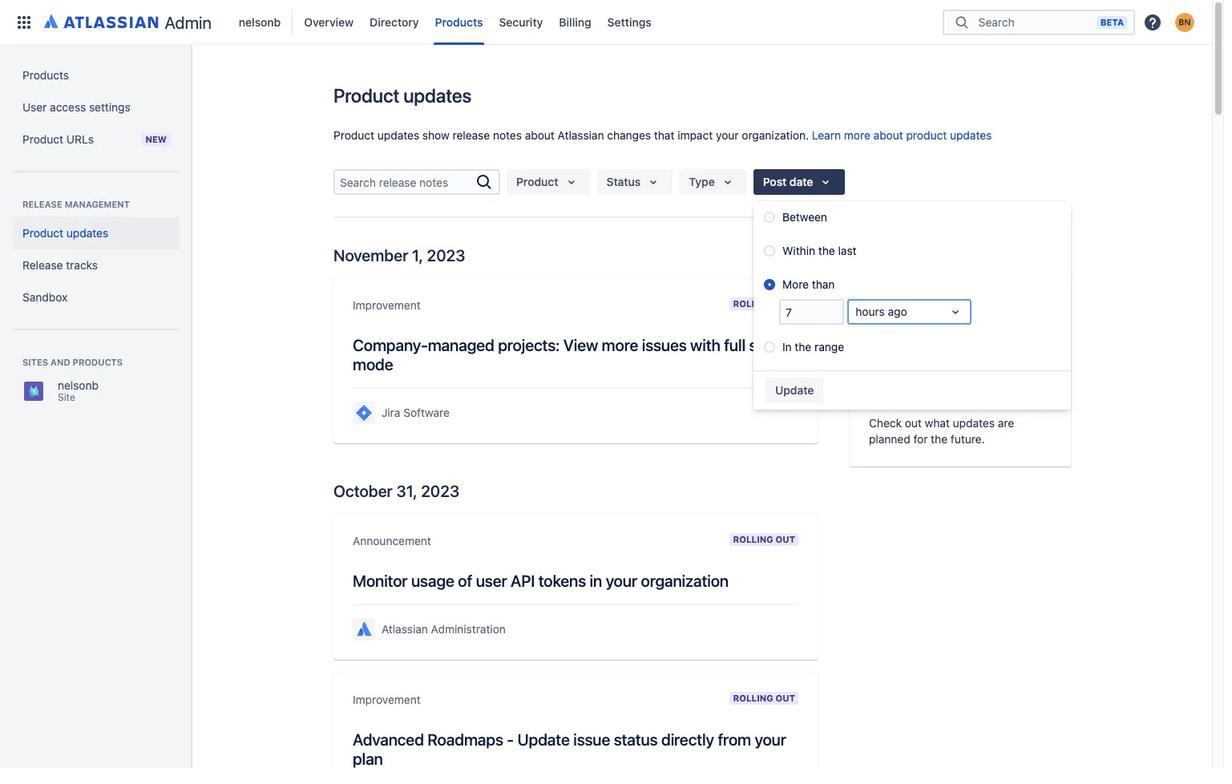 Task type: vqa. For each thing, say whether or not it's contained in the screenshot.
Search "icon"
yes



Task type: describe. For each thing, give the bounding box(es) containing it.
for
[[914, 432, 928, 446]]

open datetime selection image
[[817, 172, 836, 192]]

product down user
[[22, 132, 63, 146]]

updates inside the check out what updates are planned for the future.
[[953, 416, 995, 430]]

release tracks link
[[13, 249, 180, 282]]

api
[[511, 572, 535, 590]]

company-managed projects: view more issues with full screen mode
[[353, 336, 798, 374]]

updates right "product"
[[951, 128, 992, 142]]

impact
[[678, 128, 713, 142]]

user access settings link
[[13, 91, 180, 124]]

advanced
[[353, 731, 424, 749]]

improvement for company-managed projects: view more issues with full screen mode
[[353, 298, 421, 312]]

in the range
[[783, 340, 845, 354]]

new
[[146, 134, 167, 144]]

projects:
[[498, 336, 560, 355]]

2023 for november 1, 2023
[[427, 246, 466, 265]]

planned
[[869, 432, 911, 446]]

nelsonb link
[[234, 9, 286, 35]]

status
[[614, 731, 658, 749]]

rolling for organization
[[734, 534, 774, 545]]

release
[[453, 128, 490, 142]]

1 horizontal spatial product updates
[[334, 84, 472, 107]]

than
[[812, 278, 835, 291]]

the for within
[[819, 244, 836, 257]]

atlassian administration
[[382, 622, 506, 636]]

cloud roadmap
[[869, 298, 978, 316]]

november 1, 2023
[[334, 246, 466, 265]]

updates up show
[[404, 84, 472, 107]]

out for organization
[[776, 534, 796, 545]]

1 vertical spatial product updates
[[22, 226, 108, 240]]

2 about from the left
[[874, 128, 904, 142]]

november
[[334, 246, 409, 265]]

global navigation element
[[10, 0, 943, 45]]

with
[[691, 336, 721, 355]]

settings
[[608, 15, 652, 28]]

learn more about product updates link
[[812, 128, 992, 142]]

more than
[[783, 278, 835, 291]]

that
[[654, 128, 675, 142]]

urls
[[66, 132, 94, 146]]

product updates link
[[13, 217, 180, 249]]

help icon image
[[1144, 12, 1163, 32]]

directly
[[662, 731, 715, 749]]

out for your
[[776, 693, 796, 703]]

rolling for screen
[[734, 298, 774, 309]]

rolling out for organization
[[734, 534, 796, 545]]

post date button
[[754, 169, 846, 195]]

administration
[[431, 622, 506, 636]]

update inside the advanced roadmaps - update issue status directly from your plan
[[518, 731, 570, 749]]

product urls
[[22, 132, 94, 146]]

usage
[[411, 572, 455, 590]]

directory link
[[365, 9, 424, 35]]

beta
[[1101, 16, 1125, 27]]

2023 for october 31, 2023
[[421, 482, 460, 501]]

more inside company-managed projects: view more issues with full screen mode
[[602, 336, 639, 355]]

products inside 'global navigation' element
[[435, 15, 483, 28]]

release management
[[22, 199, 130, 209]]

jira software
[[382, 406, 450, 419]]

billing link
[[555, 9, 597, 35]]

within the last
[[783, 244, 857, 257]]

status
[[607, 175, 641, 188]]

managed
[[428, 336, 495, 355]]

ago
[[888, 305, 908, 318]]

product
[[907, 128, 947, 142]]

1 vertical spatial products
[[22, 68, 69, 82]]

out for screen
[[776, 298, 796, 309]]

future.
[[951, 432, 985, 446]]

full
[[724, 336, 746, 355]]

search icon image
[[953, 14, 972, 30]]

monitor usage of user api tokens in your organization
[[353, 572, 729, 590]]

software
[[404, 406, 450, 419]]

changes
[[607, 128, 651, 142]]

check
[[869, 416, 902, 430]]

overview link
[[299, 9, 359, 35]]

management
[[65, 199, 130, 209]]

admin
[[165, 12, 212, 32]]

plan
[[353, 750, 383, 768]]

product down directory link
[[334, 84, 400, 107]]

show
[[423, 128, 450, 142]]

monitor
[[353, 572, 408, 590]]

0 vertical spatial more
[[845, 128, 871, 142]]

release for release tracks
[[22, 258, 63, 272]]

products
[[73, 357, 123, 367]]

1 vertical spatial products link
[[13, 59, 180, 91]]

the inside the check out what updates are planned for the future.
[[931, 432, 948, 446]]

roadmap
[[915, 298, 978, 316]]

nelsonb for nelsonb
[[239, 15, 281, 28]]

security link
[[494, 9, 548, 35]]

account image
[[1176, 12, 1195, 32]]

settings
[[89, 100, 131, 114]]

type button
[[680, 169, 747, 195]]

status button
[[597, 169, 673, 195]]

updates down the management
[[66, 226, 108, 240]]

sandbox link
[[13, 282, 180, 314]]

nelsonb site
[[58, 379, 99, 403]]

sandbox
[[22, 290, 68, 304]]

updates left show
[[378, 128, 420, 142]]

update button
[[766, 378, 824, 403]]



Task type: locate. For each thing, give the bounding box(es) containing it.
1 out from the top
[[776, 298, 796, 309]]

products up user
[[22, 68, 69, 82]]

product updates up show
[[334, 84, 472, 107]]

None radio
[[764, 212, 776, 223], [764, 245, 776, 257], [764, 212, 776, 223], [764, 245, 776, 257]]

atlassian left changes
[[558, 128, 604, 142]]

0 vertical spatial out
[[776, 298, 796, 309]]

rolling out for screen
[[734, 298, 796, 309]]

october 31, 2023
[[334, 482, 460, 501]]

0 vertical spatial products
[[435, 15, 483, 28]]

out
[[905, 416, 922, 430]]

products left 'security'
[[435, 15, 483, 28]]

toggle navigation image
[[176, 64, 212, 96]]

roadmaps
[[428, 731, 504, 749]]

2023 right 31,
[[421, 482, 460, 501]]

0 horizontal spatial product updates
[[22, 226, 108, 240]]

1 horizontal spatial your
[[716, 128, 739, 142]]

Search field
[[974, 8, 1098, 36]]

advanced roadmaps - update issue status directly from your plan
[[353, 731, 787, 768]]

1 vertical spatial nelsonb
[[58, 379, 99, 392]]

0 vertical spatial atlassian
[[558, 128, 604, 142]]

1 about from the left
[[525, 128, 555, 142]]

issues
[[642, 336, 687, 355]]

announcement
[[353, 534, 431, 548]]

cloud
[[869, 298, 911, 316]]

product updates show release notes about atlassian changes that impact your organization. learn more about product updates
[[334, 128, 992, 142]]

1 horizontal spatial more
[[845, 128, 871, 142]]

1 vertical spatial atlassian
[[382, 622, 428, 636]]

sites and products
[[22, 357, 123, 367]]

appswitcher icon image
[[14, 12, 34, 32]]

1 vertical spatial rolling out
[[734, 534, 796, 545]]

update
[[776, 383, 814, 397], [518, 731, 570, 749]]

product inside popup button
[[517, 175, 559, 188]]

2 vertical spatial your
[[755, 731, 787, 749]]

directory
[[370, 15, 419, 28]]

0 horizontal spatial atlassian
[[382, 622, 428, 636]]

user access settings
[[22, 100, 131, 114]]

2 horizontal spatial your
[[755, 731, 787, 749]]

1 rolling from the top
[[734, 298, 774, 309]]

billing
[[559, 15, 592, 28]]

2 vertical spatial rolling
[[734, 693, 774, 703]]

products link left security link on the left
[[430, 9, 488, 35]]

0 vertical spatial products link
[[430, 9, 488, 35]]

your right from
[[755, 731, 787, 749]]

of
[[458, 572, 473, 590]]

notes
[[493, 128, 522, 142]]

overview
[[304, 15, 354, 28]]

improvement
[[353, 298, 421, 312], [353, 693, 421, 707]]

your right in
[[606, 572, 638, 590]]

1 rolling out from the top
[[734, 298, 796, 309]]

2 vertical spatial out
[[776, 693, 796, 703]]

your right the impact
[[716, 128, 739, 142]]

atlassian down monitor
[[382, 622, 428, 636]]

the left the last
[[819, 244, 836, 257]]

learn
[[812, 128, 841, 142]]

Search text field
[[335, 171, 475, 193]]

1 vertical spatial update
[[518, 731, 570, 749]]

release tracks
[[22, 258, 98, 272]]

product right search icon
[[517, 175, 559, 188]]

1 horizontal spatial the
[[819, 244, 836, 257]]

check out what updates are planned for the future.
[[869, 416, 1015, 446]]

2 out from the top
[[776, 534, 796, 545]]

update right -
[[518, 731, 570, 749]]

2 improvement from the top
[[353, 693, 421, 707]]

0 vertical spatial 2023
[[427, 246, 466, 265]]

release
[[22, 199, 62, 209], [22, 258, 63, 272]]

company-
[[353, 336, 428, 355]]

site
[[58, 391, 75, 403]]

date
[[790, 175, 814, 188]]

more right 'view'
[[602, 336, 639, 355]]

0 vertical spatial nelsonb
[[239, 15, 281, 28]]

product button
[[507, 169, 591, 195]]

the down what
[[931, 432, 948, 446]]

out
[[776, 298, 796, 309], [776, 534, 796, 545], [776, 693, 796, 703]]

0 vertical spatial improvement
[[353, 298, 421, 312]]

0 horizontal spatial nelsonb
[[58, 379, 99, 392]]

1 vertical spatial improvement
[[353, 693, 421, 707]]

0 vertical spatial rolling
[[734, 298, 774, 309]]

1 horizontal spatial products link
[[430, 9, 488, 35]]

settings link
[[603, 9, 657, 35]]

product updates down release management
[[22, 226, 108, 240]]

rolling out for your
[[734, 693, 796, 703]]

0 horizontal spatial update
[[518, 731, 570, 749]]

open image
[[946, 302, 966, 322]]

within
[[783, 244, 816, 257]]

0 vertical spatial rolling out
[[734, 298, 796, 309]]

in
[[590, 572, 602, 590]]

0 vertical spatial product updates
[[334, 84, 472, 107]]

your
[[716, 128, 739, 142], [606, 572, 638, 590], [755, 731, 787, 749]]

range
[[815, 340, 845, 354]]

31,
[[397, 482, 417, 501]]

1 horizontal spatial nelsonb
[[239, 15, 281, 28]]

product up search text box
[[334, 128, 375, 142]]

more
[[783, 278, 809, 291]]

more
[[845, 128, 871, 142], [602, 336, 639, 355]]

1 horizontal spatial about
[[874, 128, 904, 142]]

3 out from the top
[[776, 693, 796, 703]]

release inside "link"
[[22, 258, 63, 272]]

1 vertical spatial release
[[22, 258, 63, 272]]

2 vertical spatial the
[[931, 432, 948, 446]]

0 vertical spatial update
[[776, 383, 814, 397]]

2 horizontal spatial the
[[931, 432, 948, 446]]

1 vertical spatial rolling
[[734, 534, 774, 545]]

jira
[[382, 406, 401, 419]]

improvement up company-
[[353, 298, 421, 312]]

user
[[476, 572, 507, 590]]

nelsonb down sites and products
[[58, 379, 99, 392]]

rolling for your
[[734, 693, 774, 703]]

1 vertical spatial out
[[776, 534, 796, 545]]

0 horizontal spatial the
[[795, 340, 812, 354]]

tracks
[[66, 258, 98, 272]]

nelsonb left "overview"
[[239, 15, 281, 28]]

1,
[[412, 246, 423, 265]]

user
[[22, 100, 47, 114]]

nelsonb for nelsonb site
[[58, 379, 99, 392]]

0 vertical spatial release
[[22, 199, 62, 209]]

product up release tracks
[[22, 226, 63, 240]]

1 improvement from the top
[[353, 298, 421, 312]]

the for in
[[795, 340, 812, 354]]

1 vertical spatial the
[[795, 340, 812, 354]]

rolling out
[[734, 298, 796, 309], [734, 534, 796, 545], [734, 693, 796, 703]]

security
[[499, 15, 543, 28]]

from
[[718, 731, 752, 749]]

release left the management
[[22, 199, 62, 209]]

1 release from the top
[[22, 199, 62, 209]]

2023
[[427, 246, 466, 265], [421, 482, 460, 501]]

1 vertical spatial more
[[602, 336, 639, 355]]

in
[[783, 340, 792, 354]]

updates up future. on the right bottom of page
[[953, 416, 995, 430]]

2 release from the top
[[22, 258, 63, 272]]

atlassian administration image
[[355, 620, 374, 639], [355, 620, 374, 639]]

-
[[507, 731, 514, 749]]

1 vertical spatial your
[[606, 572, 638, 590]]

product updates
[[334, 84, 472, 107], [22, 226, 108, 240]]

2 rolling from the top
[[734, 534, 774, 545]]

admin link
[[39, 9, 218, 35]]

about left "product"
[[874, 128, 904, 142]]

1 horizontal spatial update
[[776, 383, 814, 397]]

1 horizontal spatial atlassian
[[558, 128, 604, 142]]

sites
[[22, 357, 48, 367]]

0 horizontal spatial more
[[602, 336, 639, 355]]

your inside the advanced roadmaps - update issue status directly from your plan
[[755, 731, 787, 749]]

1 vertical spatial 2023
[[421, 482, 460, 501]]

about right notes
[[525, 128, 555, 142]]

update inside button
[[776, 383, 814, 397]]

release for release management
[[22, 199, 62, 209]]

products link up settings
[[13, 59, 180, 91]]

1 horizontal spatial products
[[435, 15, 483, 28]]

atlassian image
[[44, 11, 158, 30], [44, 11, 158, 30]]

mode
[[353, 355, 393, 374]]

more right learn
[[845, 128, 871, 142]]

between
[[783, 210, 828, 224]]

the
[[819, 244, 836, 257], [795, 340, 812, 354], [931, 432, 948, 446]]

3 rolling from the top
[[734, 693, 774, 703]]

0 vertical spatial the
[[819, 244, 836, 257]]

type
[[689, 175, 715, 188]]

update down in
[[776, 383, 814, 397]]

0 vertical spatial your
[[716, 128, 739, 142]]

access
[[50, 100, 86, 114]]

search image
[[475, 172, 494, 192]]

and
[[51, 357, 70, 367]]

0 horizontal spatial about
[[525, 128, 555, 142]]

organization
[[641, 572, 729, 590]]

3 rolling out from the top
[[734, 693, 796, 703]]

rolling
[[734, 298, 774, 309], [734, 534, 774, 545], [734, 693, 774, 703]]

0 horizontal spatial products link
[[13, 59, 180, 91]]

nelsonb inside 'global navigation' element
[[239, 15, 281, 28]]

improvement for advanced roadmaps - update issue status directly from your plan
[[353, 693, 421, 707]]

2 rolling out from the top
[[734, 534, 796, 545]]

tokens
[[539, 572, 586, 590]]

release up sandbox
[[22, 258, 63, 272]]

atlassian
[[558, 128, 604, 142], [382, 622, 428, 636]]

improvement up the advanced
[[353, 693, 421, 707]]

the right in
[[795, 340, 812, 354]]

screen
[[750, 336, 798, 355]]

products
[[435, 15, 483, 28], [22, 68, 69, 82]]

what
[[925, 416, 950, 430]]

None field
[[781, 301, 843, 323]]

last
[[839, 244, 857, 257]]

october
[[334, 482, 393, 501]]

admin banner
[[0, 0, 1213, 45]]

jira software image
[[355, 403, 374, 423], [355, 403, 374, 423]]

2023 right 1,
[[427, 246, 466, 265]]

0 horizontal spatial products
[[22, 68, 69, 82]]

2 vertical spatial rolling out
[[734, 693, 796, 703]]

0 horizontal spatial your
[[606, 572, 638, 590]]

post
[[763, 175, 787, 188]]

about
[[525, 128, 555, 142], [874, 128, 904, 142]]

None radio
[[764, 279, 776, 290], [764, 342, 776, 353], [764, 279, 776, 290], [764, 342, 776, 353]]



